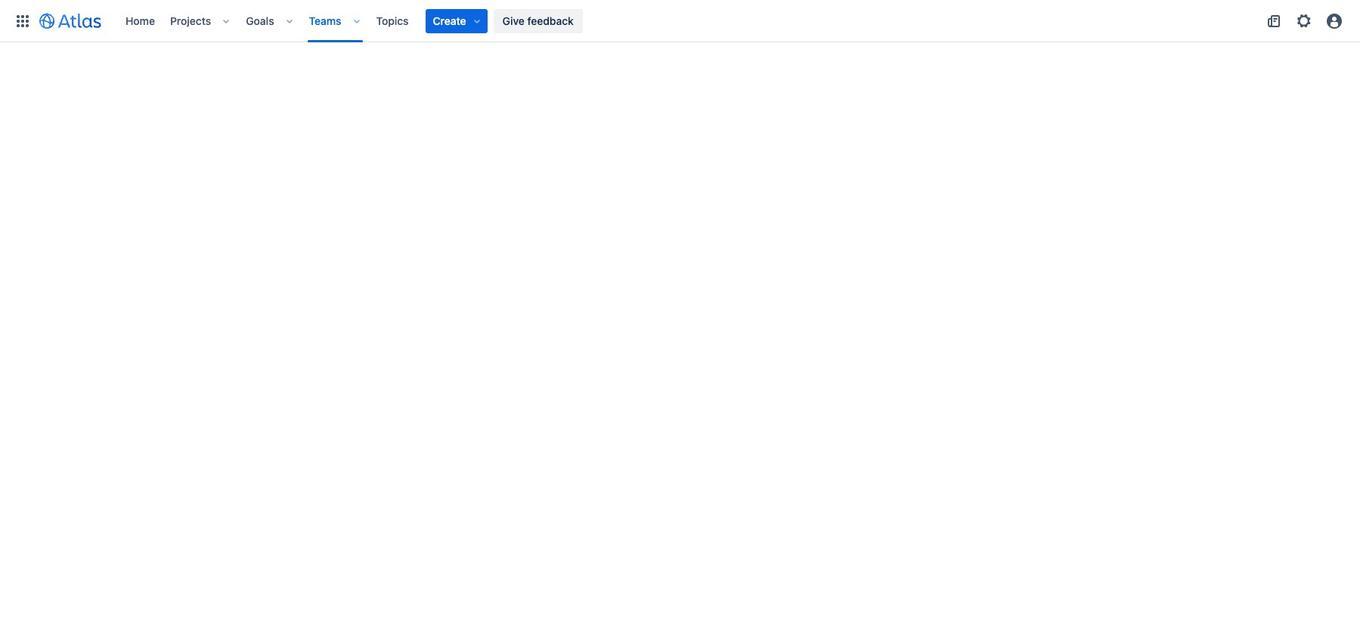 Task type: locate. For each thing, give the bounding box(es) containing it.
projects
[[170, 14, 211, 27]]

banner
[[0, 0, 1361, 42]]

account image
[[1326, 12, 1344, 30]]

teams
[[309, 14, 342, 27]]

help image
[[1266, 12, 1284, 30]]

create button
[[426, 9, 488, 33]]

banner containing home
[[0, 0, 1361, 42]]

teams link
[[305, 9, 346, 33]]

feedback
[[528, 14, 574, 27]]

topics
[[376, 14, 409, 27]]



Task type: describe. For each thing, give the bounding box(es) containing it.
create
[[433, 14, 466, 27]]

settings image
[[1296, 12, 1314, 30]]

projects link
[[166, 9, 216, 33]]

home
[[126, 14, 155, 27]]

home link
[[121, 9, 160, 33]]

give feedback button
[[494, 9, 583, 33]]

switch to... image
[[14, 12, 32, 30]]

top element
[[9, 0, 1201, 42]]

goals
[[246, 14, 274, 27]]

goals link
[[242, 9, 279, 33]]

give feedback
[[503, 14, 574, 27]]

topics link
[[372, 9, 413, 33]]

give
[[503, 14, 525, 27]]



Task type: vqa. For each thing, say whether or not it's contained in the screenshot.
Notifications icon on the right top of the page
no



